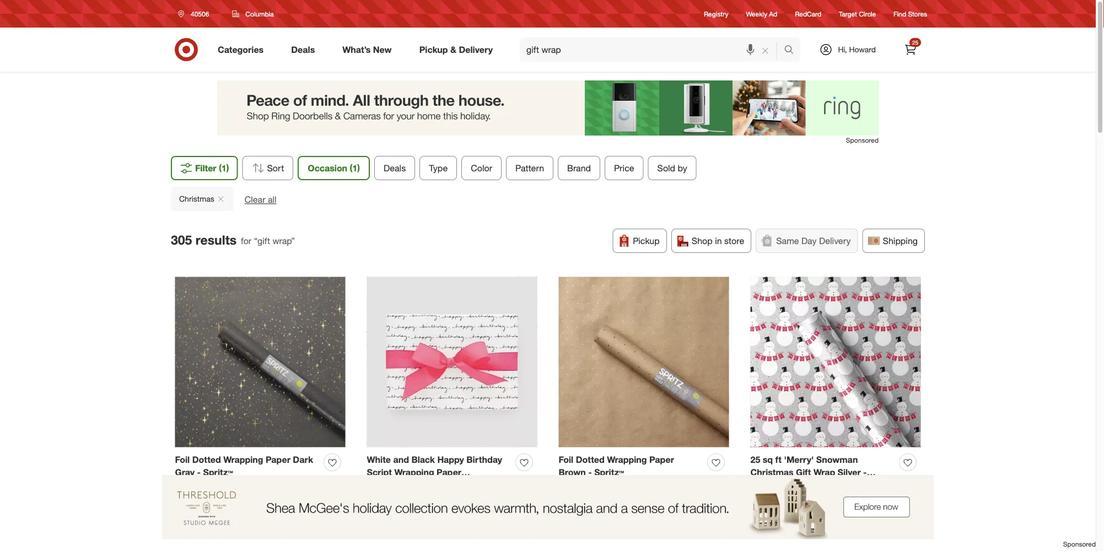 Task type: describe. For each thing, give the bounding box(es) containing it.
$35 for $5.00
[[798, 541, 809, 549]]

ft
[[776, 455, 782, 466]]

spritz
[[175, 480, 195, 490]]

ad
[[770, 10, 778, 18]]

$5.00
[[751, 507, 773, 518]]

howard
[[850, 45, 877, 54]]

price button
[[605, 156, 644, 180]]

only ships with $35 orders for $4.00
[[559, 541, 638, 549]]

$4.00 for foil dotted wrapping paper brown - spritz™
[[559, 507, 581, 518]]

search
[[780, 45, 806, 56]]

target circle
[[840, 10, 877, 18]]

silver
[[838, 468, 862, 478]]

redcard
[[796, 10, 822, 18]]

what's new
[[343, 44, 392, 55]]

registry
[[705, 10, 729, 18]]

ships for $5.00
[[766, 541, 782, 549]]

25 sq ft 'merry' snowman christmas gift wrap silver - wondershop™
[[751, 455, 868, 491]]

script
[[367, 468, 392, 478]]

find stores
[[894, 10, 928, 18]]

white and black happy birthday script wrapping paper white/black - sugar paper™ + target
[[367, 455, 503, 503]]

wondershop™
[[751, 480, 809, 491]]

paper inside foil dotted wrapping paper brown - spritz™
[[650, 455, 675, 466]]

birthday
[[467, 455, 503, 466]]

$4.00 for foil dotted wrapping paper dark gray - spritz™
[[175, 507, 197, 518]]

white
[[367, 455, 391, 466]]

store
[[725, 236, 745, 246]]

snowman
[[817, 455, 859, 466]]

delivery for pickup & delivery
[[459, 44, 493, 55]]

christmas inside "christmas" button
[[179, 194, 214, 204]]

pickup & delivery link
[[410, 38, 507, 62]]

$35 for $6.00
[[414, 541, 425, 549]]

day
[[802, 236, 817, 246]]

clear all
[[245, 195, 277, 205]]

paper inside 'white and black happy birthday script wrapping paper white/black - sugar paper™ + target'
[[437, 468, 462, 478]]

online for spritz™
[[611, 522, 629, 530]]

$4.00 when purchased online for spritz™
[[559, 507, 629, 530]]

orders for $4.00
[[619, 541, 638, 549]]

(1) for occasion (1)
[[350, 163, 360, 174]]

what's
[[343, 44, 371, 55]]

pickup button
[[613, 229, 667, 253]]

+ inside 'white and black happy birthday script wrapping paper white/black - sugar paper™ + target'
[[487, 480, 492, 491]]

shipping for shipping not available
[[175, 540, 206, 550]]

wrap"
[[273, 236, 295, 246]]

brown
[[559, 468, 586, 478]]

orders for $5.00
[[811, 541, 830, 549]]

foil dotted wrapping paper dark gray - spritz™
[[175, 455, 313, 478]]

clear
[[245, 195, 266, 205]]

clear all button
[[245, 194, 277, 206]]

columbia
[[246, 10, 274, 18]]

25 link
[[899, 38, 923, 62]]

288
[[209, 491, 220, 499]]

foil for foil dotted wrapping paper dark gray - spritz™
[[175, 455, 190, 466]]

categories link
[[209, 38, 278, 62]]

gift
[[797, 468, 812, 478]]

$6.00
[[367, 507, 389, 518]]

wondershop link
[[751, 479, 842, 490]]

sugar paper + target link
[[367, 479, 440, 490]]

$5.00 when purchased online
[[751, 507, 821, 530]]

foil dotted wrapping paper brown - spritz™
[[559, 455, 675, 478]]

ships for $6.00
[[382, 541, 398, 549]]

christmas button
[[171, 187, 234, 211]]

christmas inside the '25 sq ft 'merry' snowman christmas gift wrap silver - wondershop™'
[[751, 468, 794, 478]]

shipping for shipping
[[884, 236, 919, 246]]

sold by
[[658, 163, 688, 174]]

sq
[[763, 455, 773, 466]]

wrap
[[814, 468, 836, 478]]

brand button
[[558, 156, 601, 180]]

circle
[[860, 10, 877, 18]]

shop in store
[[692, 236, 745, 246]]

0 vertical spatial advertisement region
[[217, 81, 879, 136]]

shop in store button
[[672, 229, 752, 253]]

- inside foil dotted wrapping paper brown - spritz™
[[589, 468, 592, 478]]

with for $6.00
[[400, 541, 412, 549]]

white/black
[[367, 480, 418, 491]]

hi, howard
[[839, 45, 877, 54]]

available
[[221, 540, 251, 550]]

hi,
[[839, 45, 848, 54]]

deals link
[[282, 38, 329, 62]]

shipping button
[[863, 229, 926, 253]]

305
[[171, 232, 192, 248]]

happy
[[438, 455, 464, 466]]

color
[[471, 163, 493, 174]]

search button
[[780, 38, 806, 64]]

columbia button
[[225, 4, 281, 24]]

by
[[678, 163, 688, 174]]

stores
[[909, 10, 928, 18]]

40506 button
[[171, 4, 221, 24]]

3
[[785, 491, 789, 499]]

results
[[196, 232, 237, 248]]

find stores link
[[894, 9, 928, 19]]

25 for 25
[[913, 39, 919, 46]]

pickup for pickup
[[633, 236, 660, 246]]

and
[[394, 455, 409, 466]]

black
[[412, 455, 435, 466]]

when for white and black happy birthday script wrapping paper white/black - sugar paper™ + target
[[367, 522, 384, 530]]

target inside 'white and black happy birthday script wrapping paper white/black - sugar paper™ + target'
[[367, 493, 393, 503]]

purchased for wrapping
[[386, 522, 418, 530]]



Task type: locate. For each thing, give the bounding box(es) containing it.
1 (1) from the left
[[219, 163, 229, 174]]

3 purchased from the left
[[578, 522, 610, 530]]

1 horizontal spatial dotted
[[576, 455, 605, 466]]

weekly
[[747, 10, 768, 18]]

1 orders from the left
[[427, 541, 446, 549]]

0 horizontal spatial spritz™
[[203, 468, 233, 478]]

(1) right filter on the top of the page
[[219, 163, 229, 174]]

delivery for same day delivery
[[820, 236, 852, 246]]

2 foil from the left
[[559, 455, 574, 466]]

25 inside the '25 sq ft 'merry' snowman christmas gift wrap silver - wondershop™'
[[751, 455, 761, 466]]

with for $4.00
[[592, 541, 604, 549]]

2 $4.00 from the left
[[559, 507, 581, 518]]

3 when from the left
[[559, 522, 576, 530]]

0 vertical spatial sponsored
[[847, 136, 879, 145]]

not
[[208, 540, 219, 550]]

1 dotted from the left
[[192, 455, 221, 466]]

only for $6.00
[[367, 541, 381, 549]]

0 horizontal spatial (1)
[[219, 163, 229, 174]]

categories
[[218, 44, 264, 55]]

pickup & delivery
[[420, 44, 493, 55]]

weekly ad
[[747, 10, 778, 18]]

2 horizontal spatial with
[[784, 541, 796, 549]]

filter
[[195, 163, 217, 174]]

occasion
[[308, 163, 348, 174]]

2 ships from the left
[[574, 541, 590, 549]]

sugar paper + target
[[367, 480, 440, 490]]

sold by button
[[648, 156, 697, 180]]

1 foil from the left
[[175, 455, 190, 466]]

dotted inside foil dotted wrapping paper dark gray - spritz™
[[192, 455, 221, 466]]

wondershop
[[751, 480, 795, 490]]

- right 'gray'
[[197, 468, 201, 478]]

3 online from the left
[[611, 522, 629, 530]]

0 horizontal spatial delivery
[[459, 44, 493, 55]]

filter (1)
[[195, 163, 229, 174]]

0 horizontal spatial wrapping
[[224, 455, 263, 466]]

purchased for -
[[194, 522, 226, 530]]

3 orders from the left
[[811, 541, 830, 549]]

1 ships from the left
[[382, 541, 398, 549]]

online for gift
[[803, 522, 821, 530]]

$4.00
[[175, 507, 197, 518], [559, 507, 581, 518]]

purchased for spritz™
[[578, 522, 610, 530]]

purchased inside $5.00 when purchased online
[[770, 522, 802, 530]]

shipping inside shipping button
[[884, 236, 919, 246]]

0 vertical spatial shipping
[[884, 236, 919, 246]]

wrapping inside foil dotted wrapping paper dark gray - spritz™
[[224, 455, 263, 466]]

pickup inside button
[[633, 236, 660, 246]]

registry link
[[705, 9, 729, 19]]

deals for deals link
[[291, 44, 315, 55]]

0 vertical spatial 25
[[913, 39, 919, 46]]

occasion (1)
[[308, 163, 360, 174]]

1 horizontal spatial foil
[[559, 455, 574, 466]]

target circle link
[[840, 9, 877, 19]]

paper™
[[454, 480, 484, 491]]

$6.00 when purchased online
[[367, 507, 437, 530]]

1 horizontal spatial only ships with $35 orders
[[559, 541, 638, 549]]

online inside $5.00 when purchased online
[[803, 522, 821, 530]]

2 horizontal spatial wrapping
[[608, 455, 647, 466]]

sugar down happy
[[426, 480, 451, 491]]

foil for foil dotted wrapping paper brown - spritz™
[[559, 455, 574, 466]]

christmas down filter (1) button
[[179, 194, 214, 204]]

for
[[241, 236, 252, 246]]

1 online from the left
[[228, 522, 245, 530]]

$4.00 when purchased online for -
[[175, 507, 245, 530]]

1 horizontal spatial spritz™
[[595, 468, 625, 478]]

0 vertical spatial pickup
[[420, 44, 448, 55]]

delivery right &
[[459, 44, 493, 55]]

with
[[400, 541, 412, 549], [592, 541, 604, 549], [784, 541, 796, 549]]

type button
[[420, 156, 457, 180]]

0 horizontal spatial shipping
[[175, 540, 206, 550]]

2 horizontal spatial only
[[751, 541, 765, 549]]

0 horizontal spatial $4.00
[[175, 507, 197, 518]]

1 horizontal spatial delivery
[[820, 236, 852, 246]]

1 horizontal spatial $35
[[606, 541, 617, 549]]

dotted inside foil dotted wrapping paper brown - spritz™
[[576, 455, 605, 466]]

1 horizontal spatial only
[[559, 541, 573, 549]]

foil dotted wrapping paper brown - spritz™ image
[[559, 277, 730, 448], [559, 277, 730, 448]]

color button
[[462, 156, 502, 180]]

brand
[[568, 163, 591, 174]]

sugar
[[367, 480, 388, 490], [426, 480, 451, 491]]

2 only from the left
[[559, 541, 573, 549]]

same day delivery
[[777, 236, 852, 246]]

wrapping inside 'white and black happy birthday script wrapping paper white/black - sugar paper™ + target'
[[395, 468, 435, 478]]

25
[[913, 39, 919, 46], [751, 455, 761, 466]]

2 purchased from the left
[[386, 522, 418, 530]]

same
[[777, 236, 800, 246]]

2 with from the left
[[592, 541, 604, 549]]

online for -
[[228, 522, 245, 530]]

delivery
[[459, 44, 493, 55], [820, 236, 852, 246]]

$4.00 down brown
[[559, 507, 581, 518]]

paper inside sugar paper + target link
[[390, 480, 410, 490]]

2 when from the left
[[367, 522, 384, 530]]

when inside $5.00 when purchased online
[[751, 522, 768, 530]]

1 purchased from the left
[[194, 522, 226, 530]]

1 with from the left
[[400, 541, 412, 549]]

0 horizontal spatial orders
[[427, 541, 446, 549]]

only ships with $35 orders for $6.00
[[367, 541, 446, 549]]

(1) inside button
[[219, 163, 229, 174]]

online inside $6.00 when purchased online
[[419, 522, 437, 530]]

1 $4.00 when purchased online from the left
[[175, 507, 245, 530]]

dotted up 'gray'
[[192, 455, 221, 466]]

christmas up the "wondershop"
[[751, 468, 794, 478]]

foil inside foil dotted wrapping paper dark gray - spritz™
[[175, 455, 190, 466]]

2 vertical spatial target
[[367, 493, 393, 503]]

0 horizontal spatial only
[[367, 541, 381, 549]]

1 only from the left
[[367, 541, 381, 549]]

shop
[[692, 236, 713, 246]]

deals left type
[[384, 163, 406, 174]]

foil dotted wrapping paper dark gray - spritz™ image
[[175, 277, 346, 448], [175, 277, 346, 448]]

foil up 'gray'
[[175, 455, 190, 466]]

deals left "what's"
[[291, 44, 315, 55]]

only
[[367, 541, 381, 549], [559, 541, 573, 549], [751, 541, 765, 549]]

1 vertical spatial target
[[419, 480, 440, 490]]

sort
[[267, 163, 284, 174]]

$4.00 when purchased online down brown
[[559, 507, 629, 530]]

orders
[[427, 541, 446, 549], [619, 541, 638, 549], [811, 541, 830, 549]]

3 only ships with $35 orders from the left
[[751, 541, 830, 549]]

target left circle
[[840, 10, 858, 18]]

foil up brown
[[559, 455, 574, 466]]

sugar down script
[[367, 480, 388, 490]]

0 horizontal spatial only ships with $35 orders
[[367, 541, 446, 549]]

4 purchased from the left
[[770, 522, 802, 530]]

1 $4.00 from the left
[[175, 507, 197, 518]]

with for $5.00
[[784, 541, 796, 549]]

1 horizontal spatial sugar
[[426, 480, 451, 491]]

when for foil dotted wrapping paper dark gray - spritz™
[[175, 522, 192, 530]]

wrapping for spritz™
[[608, 455, 647, 466]]

4 online from the left
[[803, 522, 821, 530]]

wrapping
[[224, 455, 263, 466], [608, 455, 647, 466], [395, 468, 435, 478]]

paper inside foil dotted wrapping paper dark gray - spritz™
[[266, 455, 291, 466]]

paper
[[266, 455, 291, 466], [650, 455, 675, 466], [437, 468, 462, 478], [390, 480, 410, 490]]

0 horizontal spatial $4.00 when purchased online
[[175, 507, 245, 530]]

1 horizontal spatial ships
[[574, 541, 590, 549]]

0 horizontal spatial foil
[[175, 455, 190, 466]]

christmas
[[179, 194, 214, 204], [751, 468, 794, 478]]

0 horizontal spatial deals
[[291, 44, 315, 55]]

0 horizontal spatial $35
[[414, 541, 425, 549]]

0 horizontal spatial sugar
[[367, 480, 388, 490]]

3 with from the left
[[784, 541, 796, 549]]

redcard link
[[796, 9, 822, 19]]

when inside $6.00 when purchased online
[[367, 522, 384, 530]]

2 horizontal spatial ships
[[766, 541, 782, 549]]

white and black happy birthday script wrapping paper white/black - sugar paper™ + target image
[[367, 277, 538, 448], [367, 277, 538, 448]]

1 horizontal spatial shipping
[[884, 236, 919, 246]]

3 ships from the left
[[766, 541, 782, 549]]

1 only ships with $35 orders from the left
[[367, 541, 446, 549]]

2 $35 from the left
[[606, 541, 617, 549]]

1 vertical spatial shipping
[[175, 540, 206, 550]]

pickup
[[420, 44, 448, 55], [633, 236, 660, 246]]

1 horizontal spatial +
[[487, 480, 492, 491]]

1 vertical spatial christmas
[[751, 468, 794, 478]]

1 vertical spatial deals
[[384, 163, 406, 174]]

- inside the '25 sq ft 'merry' snowman christmas gift wrap silver - wondershop™'
[[864, 468, 868, 478]]

purchased inside $6.00 when purchased online
[[386, 522, 418, 530]]

wrapping for -
[[224, 455, 263, 466]]

only for $5.00
[[751, 541, 765, 549]]

spritz link
[[175, 479, 195, 490]]

target up $6.00
[[367, 493, 393, 503]]

1 spritz™ from the left
[[203, 468, 233, 478]]

1 horizontal spatial with
[[592, 541, 604, 549]]

1 $35 from the left
[[414, 541, 425, 549]]

pattern button
[[506, 156, 554, 180]]

pickup for pickup & delivery
[[420, 44, 448, 55]]

1 horizontal spatial $4.00
[[559, 507, 581, 518]]

sugar inside 'white and black happy birthday script wrapping paper white/black - sugar paper™ + target'
[[426, 480, 451, 491]]

deals inside "button"
[[384, 163, 406, 174]]

weekly ad link
[[747, 9, 778, 19]]

25 sq ft 'merry' snowman christmas gift wrap silver - wondershop™ image
[[751, 277, 922, 448], [751, 277, 922, 448]]

filter (1) button
[[171, 156, 238, 180]]

1 horizontal spatial 25
[[913, 39, 919, 46]]

25 left sq
[[751, 455, 761, 466]]

delivery right day
[[820, 236, 852, 246]]

price
[[615, 163, 635, 174]]

deals
[[291, 44, 315, 55], [384, 163, 406, 174]]

purchased
[[194, 522, 226, 530], [386, 522, 418, 530], [578, 522, 610, 530], [770, 522, 802, 530]]

pattern
[[516, 163, 545, 174]]

$4.00 down spritz link
[[175, 507, 197, 518]]

0 horizontal spatial 25
[[751, 455, 761, 466]]

25 sq ft 'merry' snowman christmas gift wrap silver - wondershop™ link
[[751, 454, 896, 491]]

1 horizontal spatial (1)
[[350, 163, 360, 174]]

40506
[[191, 10, 209, 18]]

1 horizontal spatial pickup
[[633, 236, 660, 246]]

ships for $4.00
[[574, 541, 590, 549]]

new
[[373, 44, 392, 55]]

spritz™ up 288
[[203, 468, 233, 478]]

0 horizontal spatial ships
[[382, 541, 398, 549]]

sold
[[658, 163, 676, 174]]

2 (1) from the left
[[350, 163, 360, 174]]

$4.00 when purchased online down 288
[[175, 507, 245, 530]]

delivery inside same day delivery button
[[820, 236, 852, 246]]

0 horizontal spatial dotted
[[192, 455, 221, 466]]

1 when from the left
[[175, 522, 192, 530]]

'merry'
[[785, 455, 814, 466]]

2 dotted from the left
[[576, 455, 605, 466]]

2 spritz™ from the left
[[595, 468, 625, 478]]

shipping not available
[[175, 540, 251, 550]]

1 vertical spatial pickup
[[633, 236, 660, 246]]

when up shipping not available
[[175, 522, 192, 530]]

2 orders from the left
[[619, 541, 638, 549]]

305 results for "gift wrap"
[[171, 232, 295, 248]]

online for wrapping
[[419, 522, 437, 530]]

same day delivery button
[[756, 229, 859, 253]]

all
[[268, 195, 277, 205]]

2 online from the left
[[419, 522, 437, 530]]

0 horizontal spatial with
[[400, 541, 412, 549]]

0 horizontal spatial christmas
[[179, 194, 214, 204]]

when down $6.00
[[367, 522, 384, 530]]

only for $4.00
[[559, 541, 573, 549]]

- right silver at the right of the page
[[864, 468, 868, 478]]

deals for deals "button"
[[384, 163, 406, 174]]

- inside 'white and black happy birthday script wrapping paper white/black - sugar paper™ + target'
[[420, 480, 424, 491]]

4 when from the left
[[751, 522, 768, 530]]

1 horizontal spatial target
[[419, 480, 440, 490]]

dotted up brown
[[576, 455, 605, 466]]

deals button
[[375, 156, 415, 180]]

dotted for -
[[192, 455, 221, 466]]

dotted for spritz™
[[576, 455, 605, 466]]

foil inside foil dotted wrapping paper brown - spritz™
[[559, 455, 574, 466]]

$35 for $4.00
[[606, 541, 617, 549]]

spritz™ right brown
[[595, 468, 625, 478]]

delivery inside pickup & delivery link
[[459, 44, 493, 55]]

spritz™ inside foil dotted wrapping paper brown - spritz™
[[595, 468, 625, 478]]

spritz™ inside foil dotted wrapping paper dark gray - spritz™
[[203, 468, 233, 478]]

orders for $6.00
[[427, 541, 446, 549]]

1 vertical spatial sponsored
[[1064, 541, 1097, 549]]

what's new link
[[333, 38, 406, 62]]

dotted
[[192, 455, 221, 466], [576, 455, 605, 466]]

(1) right occasion
[[350, 163, 360, 174]]

2 only ships with $35 orders from the left
[[559, 541, 638, 549]]

when down '$5.00' in the bottom right of the page
[[751, 522, 768, 530]]

$35
[[414, 541, 425, 549], [606, 541, 617, 549], [798, 541, 809, 549]]

1 vertical spatial advertisement region
[[0, 475, 1097, 540]]

type
[[429, 163, 448, 174]]

1 horizontal spatial wrapping
[[395, 468, 435, 478]]

2 horizontal spatial orders
[[811, 541, 830, 549]]

- inside foil dotted wrapping paper dark gray - spritz™
[[197, 468, 201, 478]]

target
[[840, 10, 858, 18], [419, 480, 440, 490], [367, 493, 393, 503]]

1 horizontal spatial deals
[[384, 163, 406, 174]]

0 horizontal spatial pickup
[[420, 44, 448, 55]]

when down brown
[[559, 522, 576, 530]]

1 vertical spatial delivery
[[820, 236, 852, 246]]

25 for 25 sq ft 'merry' snowman christmas gift wrap silver - wondershop™
[[751, 455, 761, 466]]

- right brown
[[589, 468, 592, 478]]

purchased for gift
[[770, 522, 802, 530]]

2 horizontal spatial $35
[[798, 541, 809, 549]]

2 horizontal spatial target
[[840, 10, 858, 18]]

2 $4.00 when purchased online from the left
[[559, 507, 629, 530]]

What can we help you find? suggestions appear below search field
[[520, 38, 787, 62]]

ships
[[382, 541, 398, 549], [574, 541, 590, 549], [766, 541, 782, 549]]

0 horizontal spatial target
[[367, 493, 393, 503]]

3 $35 from the left
[[798, 541, 809, 549]]

1 horizontal spatial christmas
[[751, 468, 794, 478]]

0 vertical spatial delivery
[[459, 44, 493, 55]]

3 only from the left
[[751, 541, 765, 549]]

288 link
[[175, 490, 346, 500]]

1 vertical spatial 25
[[751, 455, 761, 466]]

0 vertical spatial deals
[[291, 44, 315, 55]]

1 horizontal spatial orders
[[619, 541, 638, 549]]

target down black
[[419, 480, 440, 490]]

when for 25 sq ft 'merry' snowman christmas gift wrap silver - wondershop™
[[751, 522, 768, 530]]

advertisement region
[[217, 81, 879, 136], [0, 475, 1097, 540]]

1 horizontal spatial sponsored
[[1064, 541, 1097, 549]]

0 vertical spatial christmas
[[179, 194, 214, 204]]

in
[[716, 236, 722, 246]]

0 horizontal spatial +
[[412, 480, 417, 490]]

wrapping inside foil dotted wrapping paper brown - spritz™
[[608, 455, 647, 466]]

(1) for filter (1)
[[219, 163, 229, 174]]

25 down stores
[[913, 39, 919, 46]]

- down black
[[420, 480, 424, 491]]

only ships with $35 orders for $5.00
[[751, 541, 830, 549]]

1 horizontal spatial $4.00 when purchased online
[[559, 507, 629, 530]]

when for foil dotted wrapping paper brown - spritz™
[[559, 522, 576, 530]]

foil dotted wrapping paper dark gray - spritz™ link
[[175, 454, 320, 479]]

0 vertical spatial target
[[840, 10, 858, 18]]

2 horizontal spatial only ships with $35 orders
[[751, 541, 830, 549]]

0 horizontal spatial sponsored
[[847, 136, 879, 145]]



Task type: vqa. For each thing, say whether or not it's contained in the screenshot.
find stores
yes



